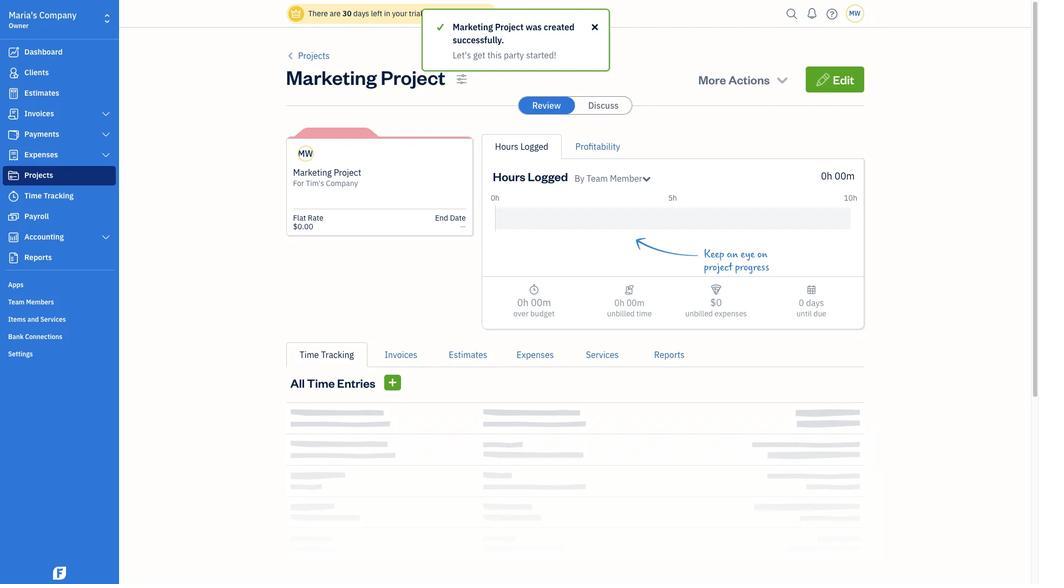 Task type: describe. For each thing, give the bounding box(es) containing it.
status containing marketing project was created successfully.
[[0, 9, 1031, 71]]

Hours Logged Group By field
[[575, 172, 651, 185]]

project for marketing project
[[381, 64, 445, 90]]

time inside the main element
[[24, 191, 42, 201]]

there are 30 days left in your trial. upgrade account
[[308, 9, 489, 18]]

0h for 0h
[[491, 193, 500, 203]]

—
[[460, 222, 466, 232]]

entries
[[337, 375, 375, 391]]

profitability
[[576, 141, 620, 152]]

00m for 0h 00m over budget
[[531, 297, 551, 309]]

more actions button
[[689, 67, 800, 93]]

on
[[757, 248, 768, 261]]

services inside the main element
[[40, 316, 66, 324]]

trial.
[[409, 9, 425, 18]]

0 days until due
[[797, 298, 827, 319]]

bank
[[8, 333, 24, 341]]

settings link
[[3, 346, 116, 362]]

0 vertical spatial time tracking link
[[3, 187, 116, 206]]

chevronleft image
[[286, 49, 296, 62]]

was
[[526, 22, 542, 32]]

apps link
[[3, 277, 116, 293]]

0h 00m unbilled time
[[607, 298, 652, 319]]

edit link
[[806, 67, 864, 93]]

items and services link
[[3, 311, 116, 327]]

0 vertical spatial invoices link
[[3, 104, 116, 124]]

project image
[[7, 170, 20, 181]]

go to help image
[[824, 6, 841, 22]]

edit
[[833, 72, 854, 87]]

all time entries
[[290, 375, 375, 391]]

projects inside the main element
[[24, 170, 53, 180]]

let's
[[453, 50, 471, 61]]

report image
[[7, 253, 20, 264]]

clients
[[24, 68, 49, 77]]

1 horizontal spatial time tracking
[[300, 350, 354, 360]]

payments link
[[3, 125, 116, 145]]

party
[[504, 50, 524, 61]]

accounting link
[[3, 228, 116, 247]]

invoice image
[[7, 109, 20, 120]]

1 horizontal spatial estimates
[[449, 350, 487, 360]]

company inside the marketing project for tim's company
[[326, 179, 358, 188]]

discuss
[[588, 100, 619, 111]]

notifications image
[[803, 3, 821, 24]]

eye
[[741, 248, 755, 261]]

flat
[[293, 213, 306, 223]]

1 horizontal spatial services
[[586, 350, 619, 360]]

0h for 0h 00m over budget
[[517, 297, 529, 309]]

actions
[[729, 72, 770, 87]]

more actions
[[698, 72, 770, 87]]

created
[[544, 22, 575, 32]]

bank connections
[[8, 333, 62, 341]]

time entry menu image
[[388, 376, 398, 390]]

chart image
[[7, 232, 20, 243]]

1 horizontal spatial reports link
[[636, 343, 703, 368]]

upgrade account link
[[426, 9, 489, 18]]

invoices image
[[625, 284, 635, 297]]

an
[[727, 248, 738, 261]]

dashboard image
[[7, 47, 20, 58]]

connections
[[25, 333, 62, 341]]

flat rate $0.00
[[293, 213, 323, 232]]

calendar image
[[807, 284, 817, 297]]

maria's
[[9, 10, 37, 21]]

projects link
[[3, 166, 116, 186]]

projects button
[[286, 49, 330, 62]]

expenses
[[715, 309, 747, 319]]

1 vertical spatial invoices link
[[368, 343, 435, 368]]

account
[[460, 9, 489, 18]]

date
[[450, 213, 466, 223]]

project for marketing project was created successfully. let's get this party started!
[[495, 22, 524, 32]]

1 horizontal spatial tracking
[[321, 350, 354, 360]]

chevrondown image
[[775, 72, 790, 87]]

apps
[[8, 281, 24, 289]]

marketing project for tim's company
[[293, 167, 361, 188]]

by
[[575, 173, 585, 184]]

all
[[290, 375, 305, 391]]

marketing project was created successfully. let's get this party started!
[[453, 22, 575, 61]]

expenses inside the main element
[[24, 150, 58, 160]]

get
[[473, 50, 485, 61]]

maria's company owner
[[9, 10, 77, 30]]

review link
[[519, 97, 575, 114]]

upgrade
[[429, 9, 458, 18]]

for
[[293, 179, 304, 188]]

marketing for marketing project
[[286, 64, 377, 90]]

items and services
[[8, 316, 66, 324]]

1 horizontal spatial reports
[[654, 350, 685, 360]]

over
[[514, 309, 529, 319]]

10h
[[844, 193, 857, 203]]

by team member
[[575, 173, 642, 184]]

bank connections link
[[3, 329, 116, 345]]

logged inside hours logged button
[[520, 141, 548, 152]]

1 horizontal spatial time tracking link
[[286, 343, 368, 368]]

invoices inside the main element
[[24, 109, 54, 119]]

marketing project
[[286, 64, 445, 90]]

1 vertical spatial hours logged
[[493, 169, 568, 184]]

1 vertical spatial expenses link
[[502, 343, 569, 368]]

services link
[[569, 343, 636, 368]]

time
[[637, 309, 652, 319]]

in
[[384, 9, 390, 18]]

1 horizontal spatial expenses
[[517, 350, 554, 360]]

00m for 0h 00m
[[835, 170, 855, 182]]

estimates inside the main element
[[24, 88, 59, 98]]

tim's
[[306, 179, 324, 188]]

00m for 0h 00m unbilled time
[[627, 298, 645, 309]]

budget
[[530, 309, 555, 319]]

unbilled inside $0 unbilled expenses
[[685, 309, 713, 319]]

team members link
[[3, 294, 116, 310]]

projects inside button
[[298, 50, 330, 61]]

payroll
[[24, 212, 49, 221]]

successfully.
[[453, 35, 504, 45]]



Task type: locate. For each thing, give the bounding box(es) containing it.
team right by
[[587, 173, 608, 184]]

invoices
[[24, 109, 54, 119], [385, 350, 417, 360]]

reports link inside the main element
[[3, 248, 116, 268]]

invoices link up time entry menu icon
[[368, 343, 435, 368]]

chevron large down image for payments
[[101, 130, 111, 139]]

0 vertical spatial chevron large down image
[[101, 130, 111, 139]]

end date —
[[435, 213, 466, 232]]

0h inside 0h 00m unbilled time
[[614, 298, 625, 309]]

project for marketing project for tim's company
[[334, 167, 361, 178]]

invoices link up payments link
[[3, 104, 116, 124]]

items
[[8, 316, 26, 324]]

marketing for marketing project was created successfully. let's get this party started!
[[453, 22, 493, 32]]

client image
[[7, 68, 20, 78]]

projects
[[298, 50, 330, 61], [24, 170, 53, 180]]

time
[[24, 191, 42, 201], [300, 350, 319, 360], [307, 375, 335, 391]]

tracking up the all time entries
[[321, 350, 354, 360]]

time up 'all' at the bottom left
[[300, 350, 319, 360]]

main element
[[0, 0, 146, 585]]

0 horizontal spatial projects
[[24, 170, 53, 180]]

0 vertical spatial tracking
[[44, 191, 74, 201]]

time tracking inside the main element
[[24, 191, 74, 201]]

0 horizontal spatial estimates
[[24, 88, 59, 98]]

unbilled down expenses icon
[[685, 309, 713, 319]]

marketing inside the marketing project for tim's company
[[293, 167, 332, 178]]

unbilled left 'time'
[[607, 309, 635, 319]]

0 horizontal spatial team
[[8, 298, 24, 306]]

1 vertical spatial invoices
[[385, 350, 417, 360]]

more
[[698, 72, 726, 87]]

invoices up payments at the left top of the page
[[24, 109, 54, 119]]

0 vertical spatial marketing
[[453, 22, 493, 32]]

accounting
[[24, 232, 64, 242]]

1 vertical spatial company
[[326, 179, 358, 188]]

end
[[435, 213, 448, 223]]

1 horizontal spatial company
[[326, 179, 358, 188]]

status
[[0, 9, 1031, 71]]

0 vertical spatial team
[[587, 173, 608, 184]]

days
[[353, 9, 369, 18], [806, 298, 824, 309]]

project inside the marketing project for tim's company
[[334, 167, 361, 178]]

1 vertical spatial logged
[[528, 169, 568, 184]]

reports link
[[3, 248, 116, 268], [636, 343, 703, 368]]

2 horizontal spatial project
[[495, 22, 524, 32]]

team members
[[8, 298, 54, 306]]

0 vertical spatial services
[[40, 316, 66, 324]]

1 vertical spatial chevron large down image
[[101, 233, 111, 242]]

company
[[39, 10, 77, 21], [326, 179, 358, 188]]

project inside marketing project was created successfully. let's get this party started!
[[495, 22, 524, 32]]

search image
[[783, 6, 801, 22]]

1 vertical spatial expenses
[[517, 350, 554, 360]]

expenses link down payments link
[[3, 146, 116, 165]]

1 horizontal spatial unbilled
[[685, 309, 713, 319]]

timetracking image
[[529, 284, 540, 297]]

there
[[308, 9, 328, 18]]

1 vertical spatial reports link
[[636, 343, 703, 368]]

time right timer icon
[[24, 191, 42, 201]]

company inside maria's company owner
[[39, 10, 77, 21]]

dashboard
[[24, 47, 63, 57]]

0 horizontal spatial time tracking link
[[3, 187, 116, 206]]

time right 'all' at the bottom left
[[307, 375, 335, 391]]

0 vertical spatial expenses link
[[3, 146, 116, 165]]

0 vertical spatial time
[[24, 191, 42, 201]]

00m right over
[[531, 297, 551, 309]]

projects right project icon
[[24, 170, 53, 180]]

1 horizontal spatial estimates link
[[435, 343, 502, 368]]

dashboard link
[[3, 43, 116, 62]]

started!
[[526, 50, 556, 61]]

mw right go to help icon
[[849, 9, 861, 17]]

are
[[330, 9, 341, 18]]

reports
[[24, 253, 52, 263], [654, 350, 685, 360]]

payroll link
[[3, 207, 116, 227]]

check image
[[435, 21, 445, 34]]

0
[[799, 298, 804, 309]]

1 chevron large down image from the top
[[101, 110, 111, 119]]

marketing down projects button
[[286, 64, 377, 90]]

0 vertical spatial estimates
[[24, 88, 59, 98]]

2 vertical spatial time
[[307, 375, 335, 391]]

$0
[[710, 297, 722, 309]]

marketing for marketing project for tim's company
[[293, 167, 332, 178]]

until
[[797, 309, 812, 319]]

0 vertical spatial logged
[[520, 141, 548, 152]]

0 vertical spatial expenses
[[24, 150, 58, 160]]

0 horizontal spatial tracking
[[44, 191, 74, 201]]

chevron large down image
[[101, 130, 111, 139], [101, 151, 111, 160]]

0h
[[821, 170, 832, 182], [491, 193, 500, 203], [517, 297, 529, 309], [614, 298, 625, 309]]

team inside hours logged group by field
[[587, 173, 608, 184]]

left
[[371, 9, 382, 18]]

owner
[[9, 22, 29, 30]]

logged left by
[[528, 169, 568, 184]]

0 horizontal spatial invoices
[[24, 109, 54, 119]]

settings for this project image
[[456, 73, 467, 86]]

reports link down accounting link
[[3, 248, 116, 268]]

1 horizontal spatial 00m
[[627, 298, 645, 309]]

unbilled
[[607, 309, 635, 319], [685, 309, 713, 319]]

5h
[[668, 193, 677, 203]]

0 vertical spatial days
[[353, 9, 369, 18]]

expenses link
[[3, 146, 116, 165], [502, 343, 569, 368]]

2 horizontal spatial 00m
[[835, 170, 855, 182]]

1 horizontal spatial invoices
[[385, 350, 417, 360]]

2 vertical spatial marketing
[[293, 167, 332, 178]]

pencil image
[[816, 72, 831, 87]]

expenses down budget
[[517, 350, 554, 360]]

0 vertical spatial mw
[[849, 9, 861, 17]]

0 horizontal spatial 00m
[[531, 297, 551, 309]]

1 vertical spatial chevron large down image
[[101, 151, 111, 160]]

expenses link down budget
[[502, 343, 569, 368]]

hours logged down 'review'
[[495, 141, 548, 152]]

crown image
[[290, 8, 302, 19]]

00m inside 0h 00m unbilled time
[[627, 298, 645, 309]]

1 vertical spatial reports
[[654, 350, 685, 360]]

1 vertical spatial marketing
[[286, 64, 377, 90]]

0 horizontal spatial expenses link
[[3, 146, 116, 165]]

logged
[[520, 141, 548, 152], [528, 169, 568, 184]]

services up bank connections link on the bottom of page
[[40, 316, 66, 324]]

0 horizontal spatial invoices link
[[3, 104, 116, 124]]

0 horizontal spatial reports
[[24, 253, 52, 263]]

company right "tim's"
[[326, 179, 358, 188]]

mw inside dropdown button
[[849, 9, 861, 17]]

1 horizontal spatial mw
[[849, 9, 861, 17]]

1 vertical spatial estimates link
[[435, 343, 502, 368]]

chevron large down image for invoices
[[101, 110, 111, 119]]

logged down 'review'
[[520, 141, 548, 152]]

freshbooks image
[[51, 567, 68, 580]]

company right maria's
[[39, 10, 77, 21]]

expenses
[[24, 150, 58, 160], [517, 350, 554, 360]]

0 horizontal spatial estimates link
[[3, 84, 116, 103]]

clients link
[[3, 63, 116, 83]]

chevron large down image up payments link
[[101, 110, 111, 119]]

unbilled inside 0h 00m unbilled time
[[607, 309, 635, 319]]

0 vertical spatial project
[[495, 22, 524, 32]]

0 vertical spatial invoices
[[24, 109, 54, 119]]

0 horizontal spatial time tracking
[[24, 191, 74, 201]]

time tracking link up the all time entries
[[286, 343, 368, 368]]

$0 unbilled expenses
[[685, 297, 747, 319]]

time tracking
[[24, 191, 74, 201], [300, 350, 354, 360]]

mw button
[[846, 4, 864, 23]]

0 horizontal spatial expenses
[[24, 150, 58, 160]]

hours inside button
[[495, 141, 518, 152]]

estimates link for services link
[[435, 343, 502, 368]]

0h for 0h 00m unbilled time
[[614, 298, 625, 309]]

0 vertical spatial hours logged
[[495, 141, 548, 152]]

team down apps
[[8, 298, 24, 306]]

0h for 0h 00m
[[821, 170, 832, 182]]

0 horizontal spatial unbilled
[[607, 309, 635, 319]]

timer image
[[7, 191, 20, 202]]

1 vertical spatial tracking
[[321, 350, 354, 360]]

hours logged down hours logged button
[[493, 169, 568, 184]]

marketing
[[453, 22, 493, 32], [286, 64, 377, 90], [293, 167, 332, 178]]

$0.00
[[293, 222, 313, 232]]

0 horizontal spatial mw
[[298, 148, 313, 159]]

0 horizontal spatial company
[[39, 10, 77, 21]]

marketing down "account"
[[453, 22, 493, 32]]

chevron large down image
[[101, 110, 111, 119], [101, 233, 111, 242]]

1 vertical spatial services
[[586, 350, 619, 360]]

payment image
[[7, 129, 20, 140]]

services down 0h 00m unbilled time
[[586, 350, 619, 360]]

1 vertical spatial mw
[[298, 148, 313, 159]]

1 horizontal spatial days
[[806, 298, 824, 309]]

30
[[342, 9, 352, 18]]

chevron large down image for expenses
[[101, 151, 111, 160]]

0 vertical spatial hours
[[495, 141, 518, 152]]

0 vertical spatial company
[[39, 10, 77, 21]]

money image
[[7, 212, 20, 222]]

1 vertical spatial estimates
[[449, 350, 487, 360]]

estimate image
[[7, 88, 20, 99]]

1 horizontal spatial project
[[381, 64, 445, 90]]

expenses image
[[711, 284, 722, 297]]

settings
[[8, 350, 33, 358]]

services
[[40, 316, 66, 324], [586, 350, 619, 360]]

tracking down projects link
[[44, 191, 74, 201]]

this
[[488, 50, 502, 61]]

discuss link
[[575, 97, 632, 114]]

estimates link for payments link
[[3, 84, 116, 103]]

chevron large down image for accounting
[[101, 233, 111, 242]]

rate
[[308, 213, 323, 223]]

days inside 0 days until due
[[806, 298, 824, 309]]

1 vertical spatial time tracking
[[300, 350, 354, 360]]

1 vertical spatial team
[[8, 298, 24, 306]]

days up the due
[[806, 298, 824, 309]]

00m inside 0h 00m over budget
[[531, 297, 551, 309]]

2 chevron large down image from the top
[[101, 151, 111, 160]]

time tracking link up the payroll link
[[3, 187, 116, 206]]

1 horizontal spatial expenses link
[[502, 343, 569, 368]]

mw up for
[[298, 148, 313, 159]]

reports inside the main element
[[24, 253, 52, 263]]

1 horizontal spatial invoices link
[[368, 343, 435, 368]]

00m up 10h
[[835, 170, 855, 182]]

1 vertical spatial hours
[[493, 169, 526, 184]]

estimates
[[24, 88, 59, 98], [449, 350, 487, 360]]

keep
[[704, 248, 724, 261]]

projects right chevronleft "icon"
[[298, 50, 330, 61]]

1 vertical spatial project
[[381, 64, 445, 90]]

keep an eye on project progress
[[704, 248, 769, 274]]

chevron large down image down the payroll link
[[101, 233, 111, 242]]

tracking inside the main element
[[44, 191, 74, 201]]

00m up 'time'
[[627, 298, 645, 309]]

days right 30
[[353, 9, 369, 18]]

1 vertical spatial days
[[806, 298, 824, 309]]

0h inside 0h 00m over budget
[[517, 297, 529, 309]]

1 horizontal spatial team
[[587, 173, 608, 184]]

project
[[495, 22, 524, 32], [381, 64, 445, 90], [334, 167, 361, 178]]

0 vertical spatial time tracking
[[24, 191, 74, 201]]

expenses down payments at the left top of the page
[[24, 150, 58, 160]]

team inside the main element
[[8, 298, 24, 306]]

0 horizontal spatial reports link
[[3, 248, 116, 268]]

1 vertical spatial projects
[[24, 170, 53, 180]]

marketing inside marketing project was created successfully. let's get this party started!
[[453, 22, 493, 32]]

2 unbilled from the left
[[685, 309, 713, 319]]

project
[[704, 261, 733, 274]]

reports link down 'time'
[[636, 343, 703, 368]]

profitability button
[[576, 140, 620, 153]]

1 chevron large down image from the top
[[101, 130, 111, 139]]

0 vertical spatial projects
[[298, 50, 330, 61]]

0h 00m
[[821, 170, 855, 182]]

0 vertical spatial reports link
[[3, 248, 116, 268]]

2 vertical spatial project
[[334, 167, 361, 178]]

time tracking down projects link
[[24, 191, 74, 201]]

0 vertical spatial reports
[[24, 253, 52, 263]]

1 vertical spatial time tracking link
[[286, 343, 368, 368]]

your
[[392, 9, 407, 18]]

2 chevron large down image from the top
[[101, 233, 111, 242]]

review
[[532, 100, 561, 111]]

0 horizontal spatial services
[[40, 316, 66, 324]]

1 horizontal spatial projects
[[298, 50, 330, 61]]

hours logged
[[495, 141, 548, 152], [493, 169, 568, 184]]

0 vertical spatial chevron large down image
[[101, 110, 111, 119]]

hours logged button
[[495, 140, 548, 153]]

0 horizontal spatial project
[[334, 167, 361, 178]]

progress
[[735, 261, 769, 274]]

marketing up "tim's"
[[293, 167, 332, 178]]

close image
[[590, 21, 600, 34]]

0 horizontal spatial days
[[353, 9, 369, 18]]

invoices up time entry menu icon
[[385, 350, 417, 360]]

1 unbilled from the left
[[607, 309, 635, 319]]

members
[[26, 298, 54, 306]]

member
[[610, 173, 642, 184]]

payments
[[24, 129, 59, 139]]

and
[[27, 316, 39, 324]]

0 vertical spatial estimates link
[[3, 84, 116, 103]]

time tracking up the all time entries
[[300, 350, 354, 360]]

1 vertical spatial time
[[300, 350, 319, 360]]

invoices link
[[3, 104, 116, 124], [368, 343, 435, 368]]

expense image
[[7, 150, 20, 161]]



Task type: vqa. For each thing, say whether or not it's contained in the screenshot.
More Actions dropdown button
yes



